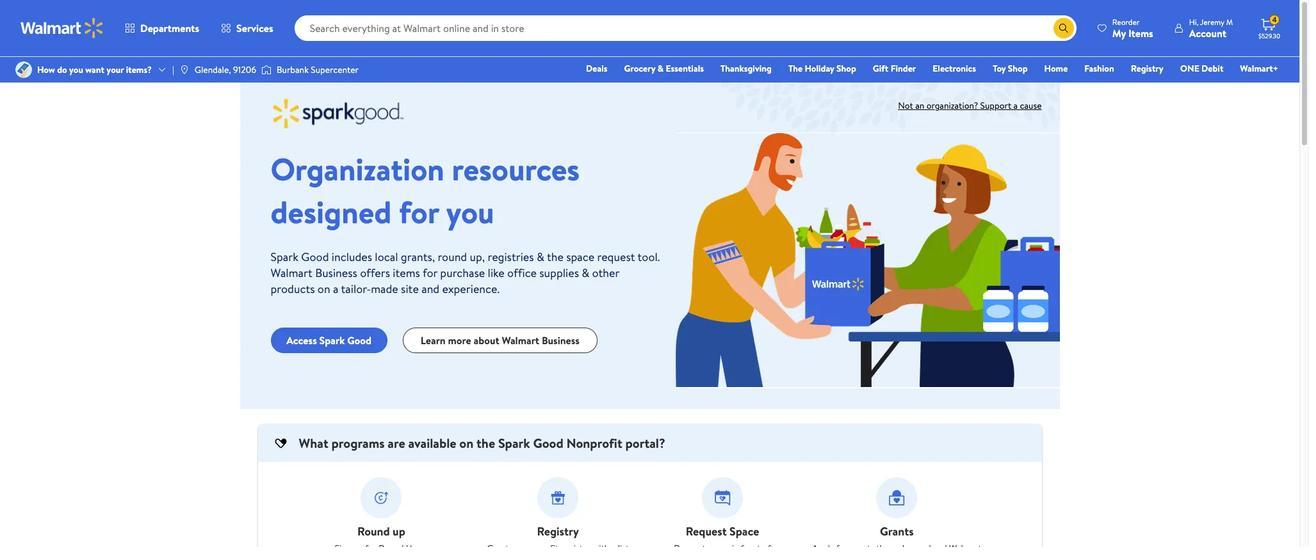 Task type: locate. For each thing, give the bounding box(es) containing it.
 image
[[15, 62, 32, 78], [261, 63, 272, 76], [179, 65, 190, 75]]

services button
[[210, 13, 284, 44]]

&
[[658, 62, 664, 75], [537, 249, 545, 265], [582, 265, 590, 281]]

& left other
[[582, 265, 590, 281]]

2 horizontal spatial  image
[[261, 63, 272, 76]]

Walmart Site-Wide search field
[[295, 15, 1077, 41]]

good left includes
[[301, 249, 329, 265]]

electronics
[[933, 62, 977, 75]]

good
[[301, 249, 329, 265], [347, 334, 372, 348], [533, 435, 564, 452]]

1 vertical spatial business
[[542, 334, 580, 348]]

the right available
[[477, 435, 495, 452]]

2 horizontal spatial &
[[658, 62, 664, 75]]

business
[[315, 265, 357, 281], [542, 334, 580, 348]]

on right available
[[460, 435, 474, 452]]

a left tailor-
[[333, 281, 339, 297]]

shop right holiday
[[837, 62, 857, 75]]

learn more about walmart business link
[[403, 328, 598, 354]]

& right grocery
[[658, 62, 664, 75]]

1 shop from the left
[[837, 62, 857, 75]]

1 horizontal spatial business
[[542, 334, 580, 348]]

shop right toy
[[1009, 62, 1028, 75]]

for up grants,
[[399, 191, 439, 234]]

items
[[1129, 26, 1154, 40]]

the holiday shop link
[[783, 62, 862, 76]]

2 vertical spatial spark
[[499, 435, 530, 452]]

1 horizontal spatial a
[[1014, 99, 1018, 112]]

toy shop
[[993, 62, 1028, 75]]

1 horizontal spatial shop
[[1009, 62, 1028, 75]]

$529.30
[[1259, 31, 1281, 40]]

good left nonprofit
[[533, 435, 564, 452]]

programs
[[332, 435, 385, 452]]

0 horizontal spatial good
[[301, 249, 329, 265]]

1 horizontal spatial on
[[460, 435, 474, 452]]

reorder my items
[[1113, 16, 1154, 40]]

1 vertical spatial walmart
[[502, 334, 540, 348]]

 image right |
[[179, 65, 190, 75]]

one debit link
[[1175, 62, 1230, 76]]

my
[[1113, 26, 1127, 40]]

toy
[[993, 62, 1006, 75]]

0 horizontal spatial business
[[315, 265, 357, 281]]

1 vertical spatial good
[[347, 334, 372, 348]]

npo_people image
[[676, 133, 1060, 389]]

walmart right about
[[502, 334, 540, 348]]

round up
[[358, 524, 406, 540]]

hi,
[[1190, 16, 1199, 27]]

for right items
[[423, 265, 438, 281]]

a
[[1014, 99, 1018, 112], [333, 281, 339, 297]]

round
[[438, 249, 467, 265]]

portal?
[[626, 435, 666, 452]]

for
[[399, 191, 439, 234], [423, 265, 438, 281]]

& right the registries
[[537, 249, 545, 265]]

deals link
[[581, 62, 614, 76]]

0 horizontal spatial  image
[[15, 62, 32, 78]]

purchase
[[440, 265, 485, 281]]

1 vertical spatial on
[[460, 435, 474, 452]]

0 horizontal spatial shop
[[837, 62, 857, 75]]

up,
[[470, 249, 485, 265]]

registry link
[[1126, 62, 1170, 76]]

you right 'do'
[[69, 63, 83, 76]]

glendale,
[[195, 63, 231, 76]]

 image left how
[[15, 62, 32, 78]]

request
[[686, 524, 727, 540]]

0 horizontal spatial a
[[333, 281, 339, 297]]

tailor-
[[341, 281, 371, 297]]

thanksgiving
[[721, 62, 772, 75]]

 image right 91206 on the left top of page
[[261, 63, 272, 76]]

learn more about walmart business
[[421, 334, 580, 348]]

shop
[[837, 62, 857, 75], [1009, 62, 1028, 75]]

0 vertical spatial the
[[547, 249, 564, 265]]

good inside spark good includes local grants, round up, registries & the space request tool. walmart business offers items for purchase like office supplies & other products on a tailor-made site and experience.
[[301, 249, 329, 265]]

m
[[1227, 16, 1234, 27]]

|
[[172, 63, 174, 76]]

deals
[[586, 62, 608, 75]]

2 vertical spatial good
[[533, 435, 564, 452]]

1 vertical spatial registry
[[537, 524, 579, 540]]

0 vertical spatial on
[[318, 281, 330, 297]]

what programs are available on the spark good nonprofit portal?
[[299, 435, 666, 452]]

fashion link
[[1079, 62, 1121, 76]]

0 vertical spatial spark
[[271, 249, 299, 265]]

do
[[57, 63, 67, 76]]

walmart left includes
[[271, 265, 313, 281]]

finder
[[891, 62, 917, 75]]

1 horizontal spatial  image
[[179, 65, 190, 75]]

4 $529.30
[[1259, 14, 1281, 40]]

good down tailor-
[[347, 334, 372, 348]]

other
[[593, 265, 620, 281]]

spark good includes local grants, round up, registries & the space request tool. walmart business offers items for purchase like office supplies & other products on a tailor-made site and experience.
[[271, 249, 660, 297]]

items?
[[126, 63, 152, 76]]

supercenter
[[311, 63, 359, 76]]

the
[[547, 249, 564, 265], [477, 435, 495, 452]]

0 horizontal spatial spark
[[271, 249, 299, 265]]

round
[[358, 524, 390, 540]]

0 horizontal spatial walmart
[[271, 265, 313, 281]]

 image for glendale, 91206
[[179, 65, 190, 75]]

1 vertical spatial for
[[423, 265, 438, 281]]

space
[[567, 249, 595, 265]]

0 vertical spatial for
[[399, 191, 439, 234]]

spark good image
[[271, 98, 405, 129]]

gift finder link
[[868, 62, 922, 76]]

walmart+
[[1241, 62, 1279, 75]]

2 horizontal spatial spark
[[499, 435, 530, 452]]

1 vertical spatial a
[[333, 281, 339, 297]]

1 horizontal spatial good
[[347, 334, 372, 348]]

tool.
[[638, 249, 660, 265]]

services
[[237, 21, 273, 35]]

the
[[789, 62, 803, 75]]

on
[[318, 281, 330, 297], [460, 435, 474, 452]]

1 vertical spatial the
[[477, 435, 495, 452]]

grants,
[[401, 249, 435, 265]]

0 vertical spatial business
[[315, 265, 357, 281]]

1 vertical spatial spark
[[320, 334, 345, 348]]

you up up,
[[446, 191, 495, 234]]

hi, jeremy m account
[[1190, 16, 1234, 40]]

0 vertical spatial registry
[[1132, 62, 1164, 75]]

0 horizontal spatial you
[[69, 63, 83, 76]]

not
[[899, 99, 914, 112]]

fashion
[[1085, 62, 1115, 75]]

1 horizontal spatial you
[[446, 191, 495, 234]]

1 horizontal spatial walmart
[[502, 334, 540, 348]]

local
[[375, 249, 398, 265]]

cause
[[1021, 99, 1042, 112]]

1 horizontal spatial the
[[547, 249, 564, 265]]

products
[[271, 281, 315, 297]]

the left the space
[[547, 249, 564, 265]]

0 vertical spatial walmart
[[271, 265, 313, 281]]

walmart
[[271, 265, 313, 281], [502, 334, 540, 348]]

experience.
[[443, 281, 500, 297]]

0 vertical spatial good
[[301, 249, 329, 265]]

and
[[422, 281, 440, 297]]

thanksgiving link
[[715, 62, 778, 76]]

1 horizontal spatial spark
[[320, 334, 345, 348]]

grocery & essentials
[[625, 62, 704, 75]]

are
[[388, 435, 405, 452]]

up
[[393, 524, 406, 540]]

1 vertical spatial you
[[446, 191, 495, 234]]

for inside organization resources designed for you
[[399, 191, 439, 234]]

you
[[69, 63, 83, 76], [446, 191, 495, 234]]

registry
[[1132, 62, 1164, 75], [537, 524, 579, 540]]

a left cause
[[1014, 99, 1018, 112]]

on right the products
[[318, 281, 330, 297]]

business inside spark good includes local grants, round up, registries & the space request tool. walmart business offers items for purchase like office supplies & other products on a tailor-made site and experience.
[[315, 265, 357, 281]]

0 horizontal spatial registry
[[537, 524, 579, 540]]

0 horizontal spatial on
[[318, 281, 330, 297]]

supplies
[[540, 265, 579, 281]]

good inside 'button'
[[347, 334, 372, 348]]



Task type: describe. For each thing, give the bounding box(es) containing it.
organization resources designed for you
[[271, 148, 580, 234]]

the holiday shop
[[789, 62, 857, 75]]

glendale, 91206
[[195, 63, 256, 76]]

essentials
[[666, 62, 704, 75]]

organization?
[[927, 99, 979, 112]]

departments
[[140, 21, 199, 35]]

what
[[299, 435, 329, 452]]

electronics link
[[927, 62, 983, 76]]

how do you want your items?
[[37, 63, 152, 76]]

0 horizontal spatial the
[[477, 435, 495, 452]]

grocery & essentials link
[[619, 62, 710, 76]]

you inside organization resources designed for you
[[446, 191, 495, 234]]

4
[[1273, 14, 1278, 25]]

offers
[[360, 265, 390, 281]]

want
[[85, 63, 104, 76]]

not an organization? support a cause
[[899, 99, 1042, 112]]

more
[[448, 334, 471, 348]]

walmart inside "link"
[[502, 334, 540, 348]]

your
[[107, 63, 124, 76]]

walmart image
[[21, 18, 104, 38]]

one debit
[[1181, 62, 1224, 75]]

an
[[916, 99, 925, 112]]

burbank supercenter
[[277, 63, 359, 76]]

access spark good button
[[271, 328, 388, 354]]

office
[[508, 265, 537, 281]]

gift
[[873, 62, 889, 75]]

spark inside spark good includes local grants, round up, registries & the space request tool. walmart business offers items for purchase like office supplies & other products on a tailor-made site and experience.
[[271, 249, 299, 265]]

a inside spark good includes local grants, round up, registries & the space request tool. walmart business offers items for purchase like office supplies & other products on a tailor-made site and experience.
[[333, 281, 339, 297]]

request
[[598, 249, 635, 265]]

home
[[1045, 62, 1069, 75]]

site
[[401, 281, 419, 297]]

made
[[371, 281, 398, 297]]

home link
[[1039, 62, 1074, 76]]

access
[[287, 334, 317, 348]]

0 horizontal spatial &
[[537, 249, 545, 265]]

1 horizontal spatial &
[[582, 265, 590, 281]]

organization
[[271, 148, 445, 191]]

grants
[[881, 524, 914, 540]]

jeremy
[[1201, 16, 1225, 27]]

burbank
[[277, 63, 309, 76]]

not an organization? support a cause link
[[899, 99, 1042, 112]]

nonprofit
[[567, 435, 623, 452]]

walmart inside spark good includes local grants, round up, registries & the space request tool. walmart business offers items for purchase like office supplies & other products on a tailor-made site and experience.
[[271, 265, 313, 281]]

Search search field
[[295, 15, 1077, 41]]

reorder
[[1113, 16, 1140, 27]]

access spark good
[[287, 334, 372, 348]]

2 horizontal spatial good
[[533, 435, 564, 452]]

space
[[730, 524, 760, 540]]

gift finder
[[873, 62, 917, 75]]

resources
[[452, 148, 580, 191]]

account
[[1190, 26, 1227, 40]]

learn
[[421, 334, 446, 348]]

search icon image
[[1059, 23, 1069, 33]]

includes
[[332, 249, 372, 265]]

available
[[409, 435, 457, 452]]

grocery
[[625, 62, 656, 75]]

items
[[393, 265, 420, 281]]

spark inside 'button'
[[320, 334, 345, 348]]

on inside spark good includes local grants, round up, registries & the space request tool. walmart business offers items for purchase like office supplies & other products on a tailor-made site and experience.
[[318, 281, 330, 297]]

 image for burbank supercenter
[[261, 63, 272, 76]]

holiday
[[805, 62, 835, 75]]

clear search field text image
[[1039, 23, 1049, 33]]

for inside spark good includes local grants, round up, registries & the space request tool. walmart business offers items for purchase like office supplies & other products on a tailor-made site and experience.
[[423, 265, 438, 281]]

one
[[1181, 62, 1200, 75]]

registries
[[488, 249, 534, 265]]

like
[[488, 265, 505, 281]]

toy shop link
[[988, 62, 1034, 76]]

business inside "link"
[[542, 334, 580, 348]]

how
[[37, 63, 55, 76]]

debit
[[1202, 62, 1224, 75]]

 image for how do you want your items?
[[15, 62, 32, 78]]

the inside spark good includes local grants, round up, registries & the space request tool. walmart business offers items for purchase like office supplies & other products on a tailor-made site and experience.
[[547, 249, 564, 265]]

designed
[[271, 191, 392, 234]]

0 vertical spatial you
[[69, 63, 83, 76]]

1 horizontal spatial registry
[[1132, 62, 1164, 75]]

request space
[[686, 524, 760, 540]]

walmart+ link
[[1235, 62, 1285, 76]]

2 shop from the left
[[1009, 62, 1028, 75]]

0 vertical spatial a
[[1014, 99, 1018, 112]]



Task type: vqa. For each thing, say whether or not it's contained in the screenshot.
High
no



